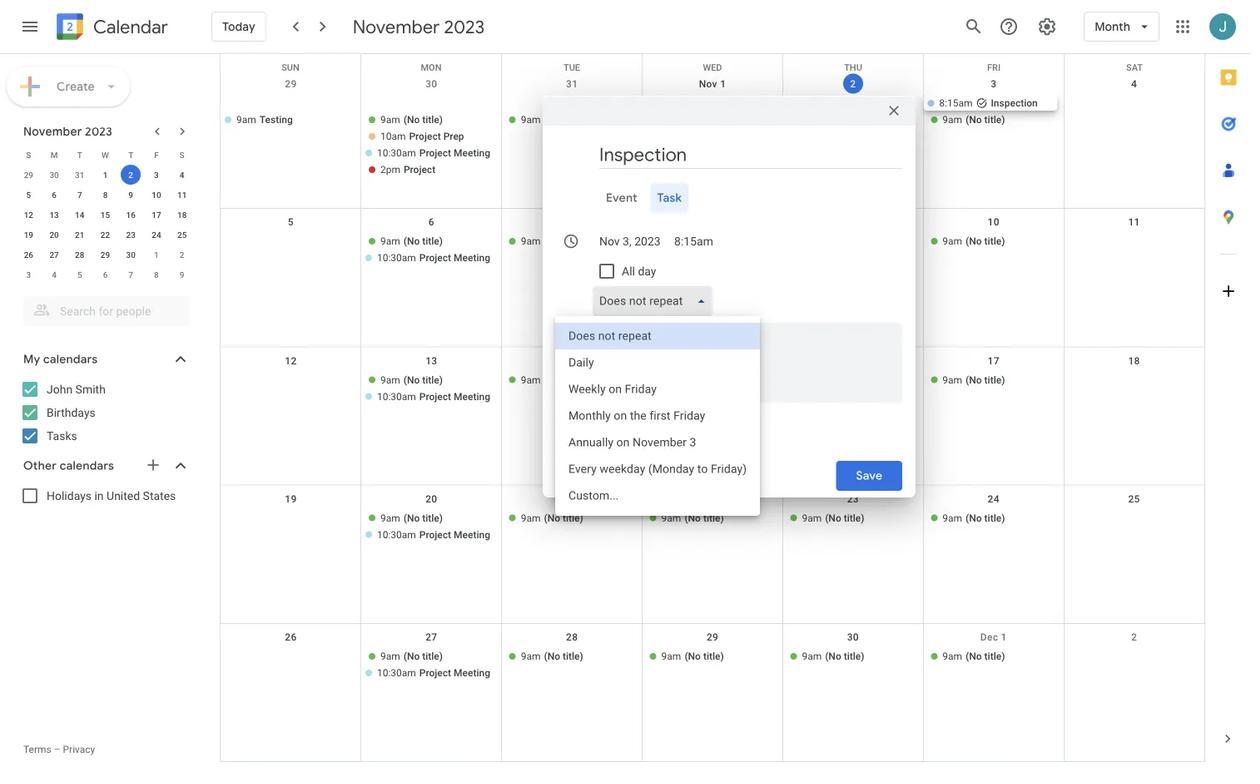 Task type: locate. For each thing, give the bounding box(es) containing it.
1 vertical spatial 9
[[180, 270, 184, 280]]

1 horizontal spatial november 2023
[[353, 15, 485, 38]]

2023
[[444, 15, 485, 38], [85, 124, 112, 139]]

sun
[[282, 62, 300, 73]]

15 down does not repeat option
[[707, 355, 719, 367]]

0 vertical spatial 28
[[75, 250, 84, 260]]

19 element
[[19, 225, 39, 245]]

4 down sat on the top right
[[1132, 78, 1138, 90]]

1 vertical spatial 26
[[285, 632, 297, 644]]

smith
[[75, 383, 106, 396]]

1 horizontal spatial s
[[180, 150, 185, 160]]

1 horizontal spatial 27
[[426, 632, 438, 644]]

13
[[49, 210, 59, 220], [426, 355, 438, 367]]

create button
[[7, 67, 130, 107]]

2 horizontal spatial 3
[[991, 78, 997, 90]]

1 vertical spatial 18
[[1129, 355, 1141, 367]]

0 horizontal spatial 12
[[24, 210, 33, 220]]

9am
[[237, 114, 256, 126], [381, 114, 400, 126], [521, 114, 541, 126], [662, 114, 682, 126], [802, 114, 822, 126], [943, 114, 963, 126], [381, 236, 400, 248], [521, 236, 541, 248], [662, 236, 682, 248], [943, 236, 963, 248], [381, 374, 400, 386], [521, 374, 541, 386], [943, 374, 963, 386], [381, 513, 400, 524], [521, 513, 541, 524], [662, 513, 682, 524], [802, 513, 822, 524], [943, 513, 963, 524], [381, 651, 400, 663], [521, 651, 541, 663], [662, 651, 682, 663], [802, 651, 822, 663], [943, 651, 963, 663]]

0 vertical spatial 26
[[24, 250, 33, 260]]

calendars for other calendars
[[60, 459, 114, 474]]

16 element
[[121, 205, 141, 225]]

2 horizontal spatial 4
[[1132, 78, 1138, 90]]

row group containing 29
[[16, 165, 195, 285]]

11
[[177, 190, 187, 200], [1129, 217, 1141, 228]]

other calendars button
[[3, 453, 207, 480]]

0 horizontal spatial 5
[[26, 190, 31, 200]]

0 horizontal spatial tab list
[[556, 183, 903, 213]]

3 for 1
[[154, 170, 159, 180]]

27 for dec 1
[[426, 632, 438, 644]]

9am (no title)
[[381, 114, 443, 126], [521, 114, 584, 126], [662, 114, 724, 126], [802, 114, 865, 126], [943, 114, 1006, 126], [381, 236, 443, 248], [521, 236, 584, 248], [662, 236, 724, 248], [943, 236, 1006, 248], [381, 374, 443, 386], [521, 374, 584, 386], [943, 374, 1006, 386], [381, 513, 443, 524], [521, 513, 584, 524], [662, 513, 724, 524], [802, 513, 865, 524], [943, 513, 1006, 524], [381, 651, 443, 663], [521, 651, 584, 663], [662, 651, 724, 663], [802, 651, 865, 663], [943, 651, 1006, 663]]

Add title and time text field
[[600, 142, 903, 167]]

0 vertical spatial 23
[[126, 230, 136, 240]]

2 meeting from the top
[[454, 253, 491, 264]]

0 horizontal spatial november 2023
[[23, 124, 112, 139]]

0 horizontal spatial 24
[[152, 230, 161, 240]]

29 element
[[95, 245, 115, 265]]

1 horizontal spatial 4
[[180, 170, 184, 180]]

my calendars button
[[3, 346, 207, 373]]

0 vertical spatial 13
[[49, 210, 59, 220]]

8 up 15 element
[[103, 190, 108, 200]]

3 meeting from the top
[[454, 391, 491, 403]]

7 down 30 element
[[129, 270, 133, 280]]

1 horizontal spatial 3
[[154, 170, 159, 180]]

0 vertical spatial 3
[[991, 78, 997, 90]]

4 inside "grid"
[[1132, 78, 1138, 90]]

0 vertical spatial 2023
[[444, 15, 485, 38]]

None field
[[593, 287, 720, 316]]

1 horizontal spatial 26
[[285, 632, 297, 644]]

1 vertical spatial 6
[[429, 217, 435, 228]]

0 horizontal spatial 26
[[24, 250, 33, 260]]

calendar
[[93, 15, 168, 39]]

0 vertical spatial 10
[[152, 190, 161, 200]]

17 inside november 2023 grid
[[152, 210, 161, 220]]

31 right october 30 element
[[75, 170, 84, 180]]

project for 27
[[420, 668, 451, 679]]

9am inside cell
[[943, 114, 963, 126]]

11 inside "grid"
[[1129, 217, 1141, 228]]

1 horizontal spatial 15
[[707, 355, 719, 367]]

1 right nov
[[721, 78, 726, 90]]

8
[[103, 190, 108, 200], [154, 270, 159, 280]]

5 10:30am project meeting from the top
[[377, 668, 491, 679]]

project for 13
[[420, 391, 451, 403]]

31
[[566, 78, 578, 90], [75, 170, 84, 180]]

10:30am
[[377, 147, 416, 159], [377, 253, 416, 264], [377, 391, 416, 403], [377, 529, 416, 541], [377, 668, 416, 679]]

all
[[622, 265, 635, 278]]

10:30am project meeting
[[377, 147, 491, 159], [377, 253, 491, 264], [377, 391, 491, 403], [377, 529, 491, 541], [377, 668, 491, 679]]

1 horizontal spatial 23
[[848, 494, 860, 505]]

0 horizontal spatial 9
[[129, 190, 133, 200]]

1 vertical spatial 28
[[566, 632, 578, 644]]

today
[[222, 19, 255, 34]]

grid
[[220, 54, 1205, 763]]

28 inside "grid"
[[566, 632, 578, 644]]

5 meeting from the top
[[454, 668, 491, 679]]

2 10:30am from the top
[[377, 253, 416, 264]]

22
[[101, 230, 110, 240]]

11 for sun
[[1129, 217, 1141, 228]]

0 horizontal spatial t
[[77, 150, 82, 160]]

november 2023
[[353, 15, 485, 38], [23, 124, 112, 139]]

december 5 element
[[70, 265, 90, 285]]

None search field
[[0, 290, 207, 326]]

1 vertical spatial 5
[[288, 217, 294, 228]]

t
[[77, 150, 82, 160], [128, 150, 133, 160]]

1 horizontal spatial 25
[[1129, 494, 1141, 505]]

4
[[1132, 78, 1138, 90], [180, 170, 184, 180], [52, 270, 57, 280]]

calendar element
[[53, 10, 168, 47]]

1 horizontal spatial 2023
[[444, 15, 485, 38]]

18
[[177, 210, 187, 220], [1129, 355, 1141, 367]]

24
[[152, 230, 161, 240], [988, 494, 1000, 505]]

27 inside "grid"
[[426, 632, 438, 644]]

november up mon
[[353, 15, 440, 38]]

5 for november 2023
[[26, 190, 31, 200]]

1 vertical spatial 23
[[848, 494, 860, 505]]

1
[[721, 78, 726, 90], [103, 170, 108, 180], [154, 250, 159, 260], [1002, 632, 1008, 644]]

0 vertical spatial 6
[[52, 190, 57, 200]]

meeting
[[454, 147, 491, 159], [454, 253, 491, 264], [454, 391, 491, 403], [454, 529, 491, 541], [454, 668, 491, 679]]

1 vertical spatial calendars
[[60, 459, 114, 474]]

20 element
[[44, 225, 64, 245]]

10:30am project meeting for 6
[[377, 253, 491, 264]]

0 horizontal spatial 2023
[[85, 124, 112, 139]]

30
[[426, 78, 438, 90], [49, 170, 59, 180], [126, 250, 136, 260], [848, 632, 860, 644]]

3 10:30am from the top
[[377, 391, 416, 403]]

1 horizontal spatial 24
[[988, 494, 1000, 505]]

december 8 element
[[147, 265, 166, 285]]

december 2 element
[[172, 245, 192, 265]]

2pm project
[[381, 164, 436, 176]]

8:15am
[[940, 97, 973, 109]]

0 horizontal spatial s
[[26, 150, 31, 160]]

31 inside october 31 element
[[75, 170, 84, 180]]

mon
[[421, 62, 442, 73]]

0 vertical spatial calendars
[[43, 352, 98, 367]]

25 inside "grid"
[[1129, 494, 1141, 505]]

10:30am project meeting inside row
[[377, 147, 491, 159]]

event
[[606, 191, 638, 206]]

19 inside row group
[[24, 230, 33, 240]]

12
[[24, 210, 33, 220], [285, 355, 297, 367]]

29
[[285, 78, 297, 90], [24, 170, 33, 180], [101, 250, 110, 260], [707, 632, 719, 644]]

0 horizontal spatial 14
[[75, 210, 84, 220]]

meeting for 20
[[454, 529, 491, 541]]

1 vertical spatial 20
[[426, 494, 438, 505]]

s up "october 29" element
[[26, 150, 31, 160]]

terms – privacy
[[23, 745, 95, 756]]

december 6 element
[[95, 265, 115, 285]]

0 horizontal spatial 10
[[152, 190, 161, 200]]

december 1 element
[[147, 245, 166, 265]]

0 horizontal spatial 11
[[177, 190, 187, 200]]

4 down 27 element
[[52, 270, 57, 280]]

15 inside "grid"
[[707, 355, 719, 367]]

terms link
[[23, 745, 51, 756]]

0 vertical spatial 25
[[177, 230, 187, 240]]

row group
[[16, 165, 195, 285]]

0 horizontal spatial november
[[23, 124, 82, 139]]

2 vertical spatial 5
[[77, 270, 82, 280]]

november
[[353, 15, 440, 38], [23, 124, 82, 139]]

Start time text field
[[675, 227, 714, 257]]

2 horizontal spatial 6
[[429, 217, 435, 228]]

10 inside row group
[[152, 190, 161, 200]]

tab list
[[1206, 54, 1252, 716], [556, 183, 903, 213]]

t up 2 cell
[[128, 150, 133, 160]]

15
[[101, 210, 110, 220], [707, 355, 719, 367]]

calendars up john smith
[[43, 352, 98, 367]]

0 horizontal spatial 6
[[52, 190, 57, 200]]

project for 6
[[420, 253, 451, 264]]

10 element
[[147, 185, 166, 205]]

0 horizontal spatial 25
[[177, 230, 187, 240]]

my calendars
[[23, 352, 98, 367]]

0 vertical spatial 19
[[24, 230, 33, 240]]

26 for dec 1
[[285, 632, 297, 644]]

0 vertical spatial 5
[[26, 190, 31, 200]]

0 horizontal spatial 31
[[75, 170, 84, 180]]

s
[[26, 150, 31, 160], [180, 150, 185, 160]]

row containing 2
[[221, 71, 1205, 209]]

wed
[[703, 62, 723, 73]]

1 down 24 element
[[154, 250, 159, 260]]

1 vertical spatial november 2023
[[23, 124, 112, 139]]

23
[[126, 230, 136, 240], [848, 494, 860, 505]]

0 horizontal spatial 17
[[152, 210, 161, 220]]

22 element
[[95, 225, 115, 245]]

united
[[107, 489, 140, 503]]

10am
[[381, 131, 406, 142]]

7
[[77, 190, 82, 200], [129, 270, 133, 280]]

s right 'f'
[[180, 150, 185, 160]]

0 horizontal spatial 19
[[24, 230, 33, 240]]

2 inside cell
[[129, 170, 133, 180]]

0 vertical spatial 24
[[152, 230, 161, 240]]

21 element
[[70, 225, 90, 245]]

november up m
[[23, 124, 82, 139]]

calendars up in
[[60, 459, 114, 474]]

1 horizontal spatial 31
[[566, 78, 578, 90]]

1 horizontal spatial 21
[[566, 494, 578, 505]]

5
[[26, 190, 31, 200], [288, 217, 294, 228], [77, 270, 82, 280]]

december 7 element
[[121, 265, 141, 285]]

1 vertical spatial 2023
[[85, 124, 112, 139]]

0 vertical spatial 21
[[75, 230, 84, 240]]

title)
[[422, 114, 443, 126], [563, 114, 584, 126], [704, 114, 724, 126], [844, 114, 865, 126], [985, 114, 1006, 126], [422, 236, 443, 248], [563, 236, 584, 248], [704, 236, 724, 248], [985, 236, 1006, 248], [422, 374, 443, 386], [563, 374, 584, 386], [985, 374, 1006, 386], [422, 513, 443, 524], [563, 513, 584, 524], [704, 513, 724, 524], [844, 513, 865, 524], [985, 513, 1006, 524], [422, 651, 443, 663], [563, 651, 584, 663], [704, 651, 724, 663], [844, 651, 865, 663], [985, 651, 1006, 663]]

4 10:30am project meeting from the top
[[377, 529, 491, 541]]

0 vertical spatial 14
[[75, 210, 84, 220]]

dec 1
[[981, 632, 1008, 644]]

10:30am project meeting for 13
[[377, 391, 491, 403]]

0 horizontal spatial 4
[[52, 270, 57, 280]]

6 for sun
[[429, 217, 435, 228]]

1 horizontal spatial 12
[[285, 355, 297, 367]]

17
[[152, 210, 161, 220], [988, 355, 1000, 367]]

4 meeting from the top
[[454, 529, 491, 541]]

project
[[409, 131, 441, 142], [420, 147, 451, 159], [404, 164, 436, 176], [420, 253, 451, 264], [420, 391, 451, 403], [420, 529, 451, 541], [420, 668, 451, 679]]

2 s from the left
[[180, 150, 185, 160]]

does not repeat option
[[556, 323, 761, 350]]

25
[[177, 230, 187, 240], [1129, 494, 1141, 505]]

daily option
[[556, 350, 761, 376]]

19 inside "grid"
[[285, 494, 297, 505]]

5 inside "grid"
[[288, 217, 294, 228]]

1 vertical spatial 27
[[426, 632, 438, 644]]

3 down 26 element
[[26, 270, 31, 280]]

27 inside row group
[[49, 250, 59, 260]]

3 inside december 3 element
[[26, 270, 31, 280]]

1 horizontal spatial 13
[[426, 355, 438, 367]]

26 inside "grid"
[[285, 632, 297, 644]]

2 t from the left
[[128, 150, 133, 160]]

october 29 element
[[19, 165, 39, 185]]

16
[[126, 210, 136, 220]]

(no
[[404, 114, 420, 126], [544, 114, 561, 126], [685, 114, 701, 126], [826, 114, 842, 126], [966, 114, 982, 126], [404, 236, 420, 248], [544, 236, 561, 248], [685, 236, 701, 248], [966, 236, 982, 248], [404, 374, 420, 386], [544, 374, 561, 386], [966, 374, 982, 386], [404, 513, 420, 524], [544, 513, 561, 524], [685, 513, 701, 524], [826, 513, 842, 524], [966, 513, 982, 524], [404, 651, 420, 663], [544, 651, 561, 663], [685, 651, 701, 663], [826, 651, 842, 663], [966, 651, 982, 663]]

6 down 29 element
[[103, 270, 108, 280]]

15 up '22'
[[101, 210, 110, 220]]

27
[[49, 250, 59, 260], [426, 632, 438, 644]]

8 down december 1 element
[[154, 270, 159, 280]]

14
[[75, 210, 84, 220], [566, 355, 578, 367]]

26
[[24, 250, 33, 260], [285, 632, 297, 644]]

27 for 1
[[49, 250, 59, 260]]

1 vertical spatial 25
[[1129, 494, 1141, 505]]

0 vertical spatial 17
[[152, 210, 161, 220]]

4 up the 11 element
[[180, 170, 184, 180]]

28 inside row group
[[75, 250, 84, 260]]

0 vertical spatial 12
[[24, 210, 33, 220]]

21
[[75, 230, 84, 240], [566, 494, 578, 505]]

birthdays
[[47, 406, 96, 420]]

2 horizontal spatial 5
[[288, 217, 294, 228]]

3
[[991, 78, 997, 90], [154, 170, 159, 180], [26, 270, 31, 280]]

task
[[658, 191, 682, 206]]

9
[[129, 190, 133, 200], [180, 270, 184, 280]]

1 vertical spatial 24
[[988, 494, 1000, 505]]

13 inside row group
[[49, 210, 59, 220]]

26 inside row group
[[24, 250, 33, 260]]

2 vertical spatial 6
[[103, 270, 108, 280]]

6 down 2pm project
[[429, 217, 435, 228]]

cell
[[361, 96, 502, 179], [924, 96, 1065, 179], [1065, 96, 1205, 179], [221, 234, 361, 268], [361, 234, 502, 268], [1065, 234, 1205, 268], [221, 373, 361, 406], [361, 373, 502, 406], [1065, 373, 1205, 406], [221, 511, 361, 544], [361, 511, 502, 544], [1065, 511, 1205, 544], [221, 649, 361, 683], [361, 649, 502, 683], [1065, 649, 1205, 683]]

9 up 16 element
[[129, 190, 133, 200]]

1 10:30am project meeting from the top
[[377, 147, 491, 159]]

2 vertical spatial 3
[[26, 270, 31, 280]]

23 inside "element"
[[126, 230, 136, 240]]

20 inside "grid"
[[426, 494, 438, 505]]

31 for nov 1
[[566, 78, 578, 90]]

15 element
[[95, 205, 115, 225]]

10
[[152, 190, 161, 200], [988, 217, 1000, 228]]

20
[[49, 230, 59, 240], [426, 494, 438, 505]]

1 vertical spatial 11
[[1129, 217, 1141, 228]]

1 vertical spatial 17
[[988, 355, 1000, 367]]

november 2023 up m
[[23, 124, 112, 139]]

28 element
[[70, 245, 90, 265]]

0 vertical spatial 18
[[177, 210, 187, 220]]

0 horizontal spatial 3
[[26, 270, 31, 280]]

31 down tue
[[566, 78, 578, 90]]

1 vertical spatial 10
[[988, 217, 1000, 228]]

december 4 element
[[44, 265, 64, 285]]

26 for 1
[[24, 250, 33, 260]]

1 meeting from the top
[[454, 147, 491, 159]]

1 vertical spatial 19
[[285, 494, 297, 505]]

3 10:30am project meeting from the top
[[377, 391, 491, 403]]

14 inside "grid"
[[566, 355, 578, 367]]

project for 30
[[409, 131, 441, 142]]

23 inside "grid"
[[848, 494, 860, 505]]

1 vertical spatial 12
[[285, 355, 297, 367]]

november 2023 up mon
[[353, 15, 485, 38]]

prep
[[444, 131, 464, 142]]

1 vertical spatial 31
[[75, 170, 84, 180]]

28
[[75, 250, 84, 260], [566, 632, 578, 644]]

0 vertical spatial 27
[[49, 250, 59, 260]]

7 up 14 element
[[77, 190, 82, 200]]

tasks
[[47, 429, 77, 443]]

5 10:30am from the top
[[377, 668, 416, 679]]

1 horizontal spatial t
[[128, 150, 133, 160]]

0 vertical spatial 4
[[1132, 78, 1138, 90]]

10 inside "grid"
[[988, 217, 1000, 228]]

december 3 element
[[19, 265, 39, 285]]

1 horizontal spatial 6
[[103, 270, 108, 280]]

3 inside "grid"
[[991, 78, 997, 90]]

thu
[[845, 62, 863, 73]]

1 horizontal spatial 10
[[988, 217, 1000, 228]]

3 down fri
[[991, 78, 997, 90]]

1 horizontal spatial tab list
[[1206, 54, 1252, 716]]

11 inside row group
[[177, 190, 187, 200]]

row containing 3
[[16, 265, 195, 285]]

10:30am for 27
[[377, 668, 416, 679]]

9 down december 2 element
[[180, 270, 184, 280]]

24 inside 24 element
[[152, 230, 161, 240]]

13 element
[[44, 205, 64, 225]]

1 horizontal spatial 14
[[566, 355, 578, 367]]

4 10:30am from the top
[[377, 529, 416, 541]]

1 horizontal spatial 18
[[1129, 355, 1141, 367]]

25 inside row group
[[177, 230, 187, 240]]

0 horizontal spatial 13
[[49, 210, 59, 220]]

3 down 'f'
[[154, 170, 159, 180]]

0 horizontal spatial 27
[[49, 250, 59, 260]]

6 up 13 element
[[52, 190, 57, 200]]

main drawer image
[[20, 17, 40, 37]]

john
[[47, 383, 73, 396]]

0 vertical spatial 20
[[49, 230, 59, 240]]

row containing s
[[16, 145, 195, 165]]

row
[[221, 54, 1205, 73], [221, 71, 1205, 209], [16, 145, 195, 165], [16, 165, 195, 185], [16, 185, 195, 205], [16, 205, 195, 225], [221, 209, 1205, 348], [16, 225, 195, 245], [16, 245, 195, 265], [16, 265, 195, 285], [221, 348, 1205, 486], [221, 486, 1205, 625], [221, 625, 1205, 763]]

0 horizontal spatial 28
[[75, 250, 84, 260]]

month
[[1095, 19, 1131, 34]]

6
[[52, 190, 57, 200], [429, 217, 435, 228], [103, 270, 108, 280]]

privacy
[[63, 745, 95, 756]]

0 horizontal spatial 21
[[75, 230, 84, 240]]

0 vertical spatial 31
[[566, 78, 578, 90]]

2 10:30am project meeting from the top
[[377, 253, 491, 264]]

john smith
[[47, 383, 106, 396]]

0 horizontal spatial 18
[[177, 210, 187, 220]]

1 horizontal spatial 8
[[154, 270, 159, 280]]

30 element
[[121, 245, 141, 265]]

2pm
[[381, 164, 401, 176]]

calendars
[[43, 352, 98, 367], [60, 459, 114, 474]]

2
[[851, 78, 857, 90], [129, 170, 133, 180], [180, 250, 184, 260], [1132, 632, 1138, 644]]

t up october 31 element
[[77, 150, 82, 160]]



Task type: vqa. For each thing, say whether or not it's contained in the screenshot.


Task type: describe. For each thing, give the bounding box(es) containing it.
2, today element
[[121, 165, 141, 185]]

october 31 element
[[70, 165, 90, 185]]

other calendars
[[23, 459, 114, 474]]

1 s from the left
[[26, 150, 31, 160]]

add other calendars image
[[145, 457, 162, 474]]

28 for 1
[[75, 250, 84, 260]]

w
[[102, 150, 109, 160]]

5 inside row
[[77, 270, 82, 280]]

3 for nov 1
[[991, 78, 997, 90]]

december 9 element
[[172, 265, 192, 285]]

18 inside november 2023 grid
[[177, 210, 187, 220]]

21 inside "grid"
[[566, 494, 578, 505]]

privacy link
[[63, 745, 95, 756]]

0 vertical spatial november 2023
[[353, 15, 485, 38]]

0 vertical spatial 8
[[103, 190, 108, 200]]

6 for november 2023
[[52, 190, 57, 200]]

monthly on the first friday option
[[556, 403, 761, 430]]

10:30am project meeting for 27
[[377, 668, 491, 679]]

1 down w
[[103, 170, 108, 180]]

cell containing 8:15am
[[924, 96, 1065, 179]]

4 for nov 1
[[1132, 78, 1138, 90]]

other
[[23, 459, 57, 474]]

10 for november 2023
[[152, 190, 161, 200]]

11 element
[[172, 185, 192, 205]]

every weekday (monday to friday) option
[[556, 456, 761, 483]]

18 element
[[172, 205, 192, 225]]

settings menu image
[[1038, 17, 1058, 37]]

annually on november 3 option
[[556, 430, 761, 456]]

create
[[57, 79, 95, 94]]

nov
[[699, 78, 718, 90]]

11 for november 2023
[[177, 190, 187, 200]]

event button
[[600, 183, 644, 213]]

0 vertical spatial 9
[[129, 190, 133, 200]]

1 right dec
[[1002, 632, 1008, 644]]

row containing sun
[[221, 54, 1205, 73]]

holidays in united states
[[47, 489, 176, 503]]

27 element
[[44, 245, 64, 265]]

0 vertical spatial 7
[[77, 190, 82, 200]]

meeting for 27
[[454, 668, 491, 679]]

14 element
[[70, 205, 90, 225]]

calendars for my calendars
[[43, 352, 98, 367]]

21 inside row group
[[75, 230, 84, 240]]

26 element
[[19, 245, 39, 265]]

custom... option
[[556, 483, 761, 510]]

today button
[[212, 7, 266, 47]]

20 inside row group
[[49, 230, 59, 240]]

31 for 1
[[75, 170, 84, 180]]

terms
[[23, 745, 51, 756]]

Add description text field
[[593, 330, 903, 390]]

weekly on friday option
[[556, 376, 761, 403]]

meeting for 13
[[454, 391, 491, 403]]

month button
[[1085, 7, 1160, 47]]

2 cell
[[118, 165, 144, 185]]

5 for sun
[[288, 217, 294, 228]]

1 t from the left
[[77, 150, 82, 160]]

6 inside december 6 element
[[103, 270, 108, 280]]

10:30am for 13
[[377, 391, 416, 403]]

24 element
[[147, 225, 166, 245]]

10am project prep
[[381, 131, 464, 142]]

dec
[[981, 632, 999, 644]]

row containing 29
[[16, 165, 195, 185]]

november 2023 grid
[[16, 145, 195, 285]]

in
[[95, 489, 104, 503]]

f
[[154, 150, 159, 160]]

my calendars list
[[3, 376, 207, 450]]

tab list containing event
[[556, 183, 903, 213]]

states
[[143, 489, 176, 503]]

12 element
[[19, 205, 39, 225]]

october 30 element
[[44, 165, 64, 185]]

10:30am for 20
[[377, 529, 416, 541]]

1 inside december 1 element
[[154, 250, 159, 260]]

m
[[51, 150, 58, 160]]

1 vertical spatial 7
[[129, 270, 133, 280]]

10 for sun
[[988, 217, 1000, 228]]

sat
[[1127, 62, 1144, 73]]

recurrence list box
[[556, 316, 761, 516]]

holidays
[[47, 489, 92, 503]]

testing
[[260, 114, 293, 126]]

15 inside row group
[[101, 210, 110, 220]]

28 for dec 1
[[566, 632, 578, 644]]

Search for people text field
[[33, 297, 180, 326]]

task button
[[651, 183, 689, 213]]

Start date text field
[[600, 232, 661, 252]]

my
[[23, 352, 40, 367]]

inspection
[[992, 97, 1038, 109]]

nov 1
[[699, 78, 726, 90]]

fri
[[988, 62, 1001, 73]]

0 vertical spatial november
[[353, 15, 440, 38]]

24 inside "grid"
[[988, 494, 1000, 505]]

23 element
[[121, 225, 141, 245]]

meeting for 6
[[454, 253, 491, 264]]

day
[[638, 265, 657, 278]]

13 inside "grid"
[[426, 355, 438, 367]]

10:30am project meeting for 20
[[377, 529, 491, 541]]

10:30am for 6
[[377, 253, 416, 264]]

calendar heading
[[90, 15, 168, 39]]

–
[[54, 745, 60, 756]]

9am testing
[[237, 114, 293, 126]]

project for 20
[[420, 529, 451, 541]]

1 10:30am from the top
[[377, 147, 416, 159]]

grid containing 2
[[220, 54, 1205, 763]]

12 inside row group
[[24, 210, 33, 220]]

2 vertical spatial 4
[[52, 270, 57, 280]]

14 inside row group
[[75, 210, 84, 220]]

4 for 1
[[180, 170, 184, 180]]

25 element
[[172, 225, 192, 245]]

1 vertical spatial 8
[[154, 270, 159, 280]]

12 inside "grid"
[[285, 355, 297, 367]]

17 element
[[147, 205, 166, 225]]

tue
[[564, 62, 581, 73]]

1 horizontal spatial 9
[[180, 270, 184, 280]]

18 inside "grid"
[[1129, 355, 1141, 367]]

all day
[[622, 265, 657, 278]]



